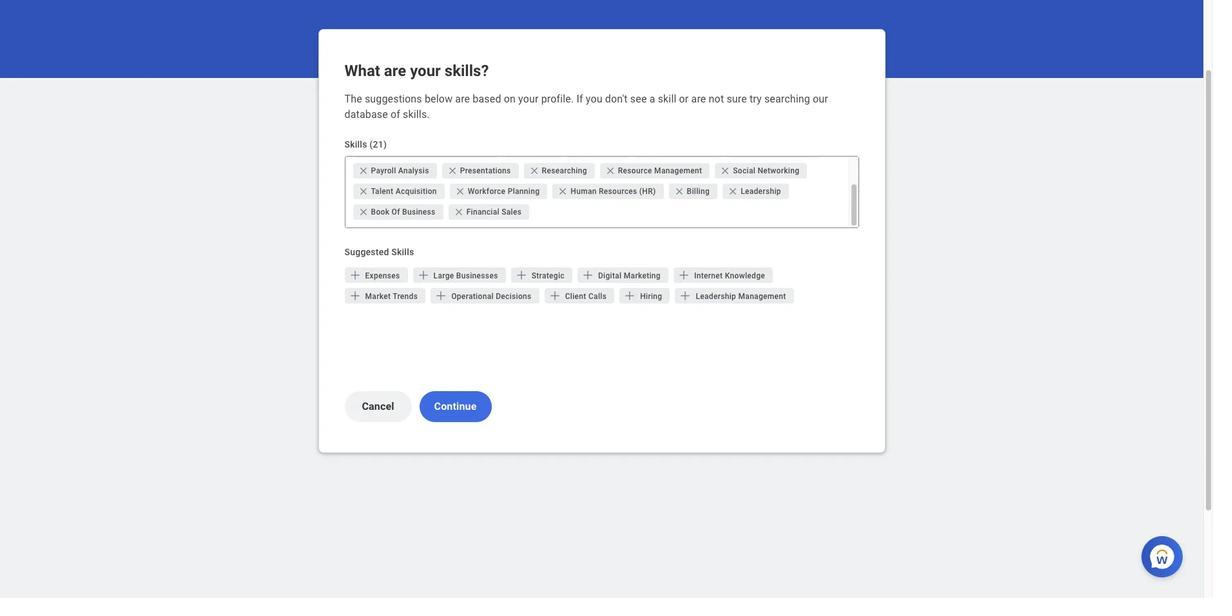 Task type: describe. For each thing, give the bounding box(es) containing it.
social networking
[[733, 166, 800, 175]]

operational decisions button
[[431, 288, 540, 304]]

resource
[[618, 166, 652, 175]]

digital marketing
[[598, 272, 661, 281]]

presentations
[[460, 166, 511, 175]]

cancel button
[[345, 391, 412, 422]]

p&l
[[745, 146, 760, 155]]

1 vertical spatial skills
[[392, 247, 414, 257]]

market
[[365, 292, 391, 301]]

our
[[813, 93, 829, 105]]

plus image for leadership management
[[679, 290, 692, 302]]

leadership management
[[696, 292, 787, 301]]

continue button
[[420, 391, 492, 422]]

hiring button
[[620, 288, 670, 304]]

internet
[[695, 272, 723, 281]]

market trends button
[[345, 288, 426, 304]]

what
[[345, 62, 380, 80]]

hiring
[[640, 292, 663, 301]]

sales
[[502, 208, 522, 217]]

of
[[391, 108, 400, 121]]

you
[[586, 93, 603, 105]]

resource management
[[618, 166, 702, 175]]

strategic
[[532, 272, 565, 281]]

financial sales button
[[449, 204, 530, 220]]

remove image inside presentations button
[[447, 166, 460, 176]]

plus image for market trends
[[349, 290, 361, 302]]

leadership for leadership
[[741, 187, 782, 196]]

remove image for social networking button
[[721, 166, 733, 176]]

don't
[[605, 93, 628, 105]]

large businesses button
[[413, 268, 506, 283]]

2 horizontal spatial are
[[692, 93, 706, 105]]

workforce planning
[[468, 187, 540, 196]]

social networking button
[[715, 163, 808, 179]]

remove image for book of business button on the left of page
[[358, 207, 371, 217]]

acquisition
[[396, 187, 437, 196]]

0 horizontal spatial your
[[410, 62, 441, 80]]

suggested
[[345, 247, 389, 257]]

the
[[345, 93, 362, 105]]

skills?
[[445, 62, 489, 80]]

press left arrow to navigate selected items field
[[532, 202, 844, 222]]

see
[[631, 93, 647, 105]]

remove image inside book of business button
[[358, 207, 369, 217]]

plus image for operational decisions
[[435, 290, 448, 302]]

remove image for remove image within presentations button
[[447, 166, 458, 176]]

your inside the suggestions below are based on your profile. if you don't see a skill or are not sure try searching our database of skills.
[[519, 93, 539, 105]]

human
[[571, 187, 597, 196]]

management for resource management
[[655, 166, 702, 175]]

book of business
[[371, 208, 436, 217]]

financial sales
[[467, 208, 522, 217]]

skills (21)
[[345, 139, 387, 150]]

plus image for client calls
[[549, 290, 561, 302]]

remove image inside resource management button
[[605, 166, 618, 176]]

researching
[[542, 166, 587, 175]]

leadership for leadership management
[[696, 292, 737, 301]]

remove image inside leadership 'button'
[[728, 186, 741, 197]]

payroll analysis button
[[353, 163, 437, 179]]

0 horizontal spatial are
[[384, 62, 406, 80]]

plus image for strategic
[[515, 269, 528, 282]]

p&l responsibiity button
[[727, 143, 819, 158]]

1 horizontal spatial are
[[455, 93, 470, 105]]

trends
[[393, 292, 418, 301]]

not
[[709, 93, 724, 105]]

financial
[[467, 208, 500, 217]]

remove image for remove image inside resource management button
[[605, 166, 616, 176]]

the suggestions below are based on your profile. if you don't see a skill or are not sure try searching our database of skills.
[[345, 93, 829, 121]]

businesses
[[456, 272, 498, 281]]

skill
[[658, 93, 677, 105]]

Skills (21) field
[[532, 206, 844, 219]]

if
[[577, 93, 583, 105]]

based
[[473, 93, 501, 105]]

decisions
[[496, 292, 532, 301]]

internet knowledge button
[[674, 268, 773, 283]]

calls
[[589, 292, 607, 301]]

operational decisions
[[452, 292, 532, 301]]

(21)
[[370, 139, 387, 150]]

human resources (hr) button
[[553, 184, 664, 199]]

suggestions
[[365, 93, 422, 105]]

billing
[[687, 187, 710, 196]]

remove image for billing button
[[674, 186, 687, 197]]

analysis
[[398, 166, 429, 175]]



Task type: locate. For each thing, give the bounding box(es) containing it.
what are your skills?
[[345, 62, 489, 80]]

plus image left market
[[349, 290, 361, 302]]

remove image right business
[[454, 207, 467, 217]]

0 horizontal spatial skills
[[345, 139, 367, 150]]

remove image
[[447, 166, 460, 176], [529, 166, 542, 176], [605, 166, 618, 176], [358, 186, 371, 197], [358, 186, 369, 197], [455, 186, 468, 197], [455, 186, 466, 197], [558, 186, 571, 197], [558, 186, 568, 197], [728, 186, 741, 197], [358, 207, 369, 217], [454, 207, 464, 217]]

remove image inside researching button
[[529, 166, 540, 176]]

continue
[[434, 400, 477, 413]]

remove image down talent
[[358, 207, 371, 217]]

skills left (21)
[[345, 139, 367, 150]]

remove image up leadership 'button' at the top right of page
[[721, 166, 733, 176]]

large
[[434, 272, 454, 281]]

your right on
[[519, 93, 539, 105]]

remove image left social
[[721, 166, 731, 176]]

plus image inside expenses button
[[349, 269, 361, 282]]

remove image up "skills (21)" field on the top of page
[[674, 186, 687, 197]]

1 horizontal spatial leadership
[[741, 187, 782, 196]]

1 vertical spatial management
[[739, 292, 787, 301]]

book of business button
[[353, 204, 443, 220]]

management up billing button
[[655, 166, 702, 175]]

below
[[425, 93, 453, 105]]

2 plus image from the left
[[515, 269, 528, 282]]

digital
[[598, 272, 622, 281]]

plus image
[[349, 269, 361, 282], [515, 269, 528, 282]]

1 horizontal spatial plus image
[[515, 269, 528, 282]]

remove image inside resource management button
[[605, 166, 616, 176]]

client calls button
[[545, 288, 615, 304]]

plus image left internet
[[678, 269, 691, 282]]

social
[[733, 166, 756, 175]]

skills
[[345, 139, 367, 150], [392, 247, 414, 257]]

remove image inside financial sales button
[[454, 207, 464, 217]]

client
[[565, 292, 587, 301]]

p&l responsibiity
[[745, 146, 812, 155]]

planning
[[508, 187, 540, 196]]

1 plus image from the left
[[349, 269, 361, 282]]

remove image
[[358, 166, 371, 176], [358, 166, 369, 176], [447, 166, 458, 176], [529, 166, 540, 176], [605, 166, 616, 176], [721, 166, 733, 176], [721, 166, 731, 176], [674, 186, 687, 197], [674, 186, 685, 197], [728, 186, 738, 197], [358, 207, 371, 217], [454, 207, 467, 217]]

plus image for expenses
[[349, 269, 361, 282]]

researching button
[[524, 163, 595, 179]]

management inside button
[[739, 292, 787, 301]]

remove image inside leadership 'button'
[[728, 186, 738, 197]]

are up the suggestions
[[384, 62, 406, 80]]

0 horizontal spatial plus image
[[349, 269, 361, 282]]

resources
[[599, 187, 638, 196]]

remove image inside book of business button
[[358, 207, 371, 217]]

remove image left 'billing'
[[674, 186, 685, 197]]

sure
[[727, 93, 747, 105]]

skills up expenses
[[392, 247, 414, 257]]

management inside button
[[655, 166, 702, 175]]

knowledge
[[725, 272, 766, 281]]

remove image down skills (21)
[[358, 166, 371, 176]]

large businesses
[[434, 272, 498, 281]]

book
[[371, 208, 390, 217]]

remove image inside researching button
[[529, 166, 542, 176]]

workforce planning button
[[450, 184, 548, 199]]

resource management button
[[600, 163, 710, 179]]

plus image up decisions
[[515, 269, 528, 282]]

1 horizontal spatial management
[[739, 292, 787, 301]]

remove image up human resources (hr) button
[[605, 166, 616, 176]]

plus image up client calls
[[582, 269, 595, 282]]

management
[[655, 166, 702, 175], [739, 292, 787, 301]]

presentations button
[[442, 163, 519, 179]]

remove image left presentations
[[447, 166, 458, 176]]

1 horizontal spatial your
[[519, 93, 539, 105]]

plus image inside digital marketing button
[[582, 269, 595, 282]]

skills.
[[403, 108, 430, 121]]

plus image down suggested
[[349, 269, 361, 282]]

remove image for remove image within researching button
[[529, 166, 540, 176]]

1 vertical spatial leadership
[[696, 292, 737, 301]]

are right the or
[[692, 93, 706, 105]]

on
[[504, 93, 516, 105]]

payroll analysis
[[371, 166, 429, 175]]

try
[[750, 93, 762, 105]]

talent acquisition
[[371, 187, 437, 196]]

plus image right hiring
[[679, 290, 692, 302]]

strategic button
[[511, 268, 573, 283]]

internet knowledge
[[695, 272, 766, 281]]

talent acquisition button
[[353, 184, 445, 199]]

or
[[679, 93, 689, 105]]

responsibiity
[[762, 146, 812, 155]]

leadership button
[[723, 184, 789, 199]]

searching
[[765, 93, 811, 105]]

0 vertical spatial leadership
[[741, 187, 782, 196]]

database
[[345, 108, 388, 121]]

of
[[392, 208, 400, 217]]

plus image inside client calls button
[[549, 290, 561, 302]]

human resources (hr)
[[571, 187, 656, 196]]

plus image inside the strategic button
[[515, 269, 528, 282]]

your
[[410, 62, 441, 80], [519, 93, 539, 105]]

marketing
[[624, 272, 661, 281]]

plus image for digital marketing
[[582, 269, 595, 282]]

expenses
[[365, 272, 400, 281]]

0 vertical spatial skills
[[345, 139, 367, 150]]

(hr)
[[640, 187, 656, 196]]

0 horizontal spatial leadership
[[696, 292, 737, 301]]

plus image
[[417, 269, 430, 282], [582, 269, 595, 282], [678, 269, 691, 282], [349, 290, 361, 302], [435, 290, 448, 302], [549, 290, 561, 302], [624, 290, 637, 302], [679, 290, 692, 302]]

leadership down social networking button
[[741, 187, 782, 196]]

plus image inside operational decisions button
[[435, 290, 448, 302]]

0 horizontal spatial management
[[655, 166, 702, 175]]

remove image up planning
[[529, 166, 540, 176]]

0 vertical spatial management
[[655, 166, 702, 175]]

profile.
[[541, 93, 574, 105]]

plus image inside "large businesses" button
[[417, 269, 430, 282]]

expenses button
[[345, 268, 408, 283]]

remove image for financial sales button
[[454, 207, 467, 217]]

plus image for internet knowledge
[[678, 269, 691, 282]]

plus image inside hiring button
[[624, 290, 637, 302]]

market trends
[[365, 292, 418, 301]]

billing button
[[669, 184, 718, 199]]

1 horizontal spatial skills
[[392, 247, 414, 257]]

1 vertical spatial your
[[519, 93, 539, 105]]

plus image inside leadership management button
[[679, 290, 692, 302]]

remove image inside financial sales button
[[454, 207, 467, 217]]

remove image down social
[[728, 186, 738, 197]]

remove image for remove image in the leadership 'button'
[[728, 186, 738, 197]]

management for leadership management
[[739, 292, 787, 301]]

cancel
[[362, 400, 394, 413]]

leadership management button
[[676, 288, 794, 304]]

remove image left payroll
[[358, 166, 369, 176]]

networking
[[758, 166, 800, 175]]

workforce
[[468, 187, 506, 196]]

plus image for hiring
[[624, 290, 637, 302]]

leadership inside leadership 'button'
[[741, 187, 782, 196]]

plus image left large
[[417, 269, 430, 282]]

leadership inside leadership management button
[[696, 292, 737, 301]]

client calls
[[565, 292, 607, 301]]

plus image left client
[[549, 290, 561, 302]]

plus image inside internet knowledge button
[[678, 269, 691, 282]]

digital marketing button
[[578, 268, 669, 283]]

business
[[402, 208, 436, 217]]

talent
[[371, 187, 394, 196]]

plus image down large
[[435, 290, 448, 302]]

are
[[384, 62, 406, 80], [455, 93, 470, 105], [692, 93, 706, 105]]

management down knowledge
[[739, 292, 787, 301]]

suggested skills
[[345, 247, 414, 257]]

your up 'below'
[[410, 62, 441, 80]]

leadership down internet
[[696, 292, 737, 301]]

a
[[650, 93, 656, 105]]

operational
[[452, 292, 494, 301]]

payroll
[[371, 166, 396, 175]]

plus image down digital marketing
[[624, 290, 637, 302]]

0 vertical spatial your
[[410, 62, 441, 80]]

plus image inside market trends button
[[349, 290, 361, 302]]

leadership
[[741, 187, 782, 196], [696, 292, 737, 301]]

remove image inside presentations button
[[447, 166, 458, 176]]

plus image for large businesses
[[417, 269, 430, 282]]

remove image for payroll analysis "button"
[[358, 166, 371, 176]]

are right 'below'
[[455, 93, 470, 105]]



Task type: vqa. For each thing, say whether or not it's contained in the screenshot.
all items in the button
no



